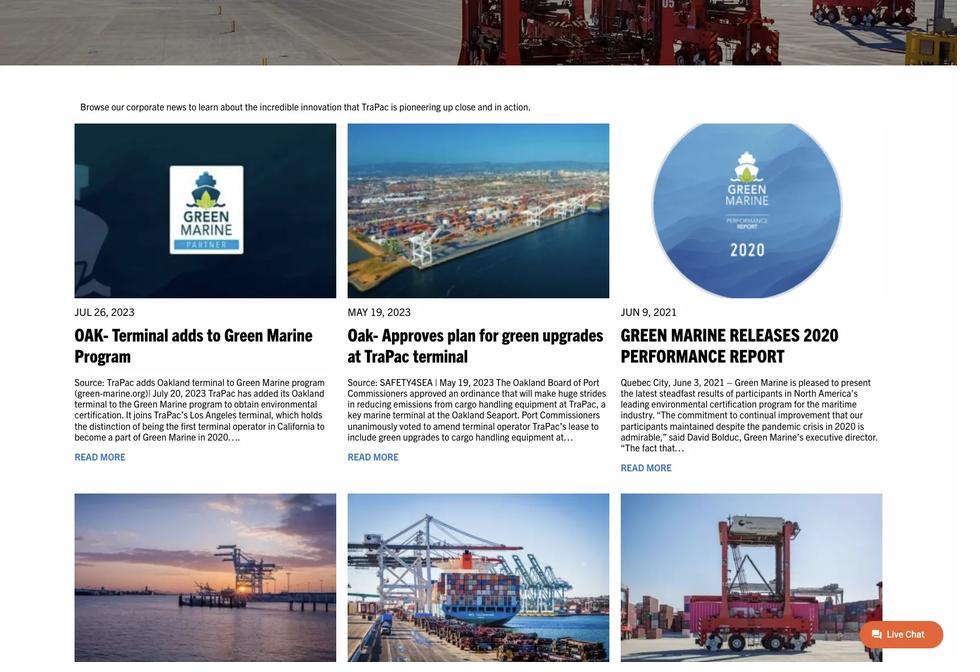 Task type: describe. For each thing, give the bounding box(es) containing it.
of right part
[[133, 431, 141, 442]]

26,
[[94, 305, 109, 318]]

key
[[348, 409, 362, 421]]

despite
[[717, 420, 746, 431]]

quebec
[[621, 376, 652, 388]]

terminal up distinction
[[75, 398, 107, 410]]

which
[[276, 409, 299, 421]]

commitment
[[678, 409, 728, 421]]

angeles
[[206, 409, 237, 421]]

green marine releases 2020 performance report
[[621, 323, 839, 366]]

california
[[278, 420, 315, 431]]

program inside quebec city, june 3, 2021 – green marine is pleased to present the latest steadfast results of participants in north america's leading environmental certification program for the maritime industry. "the commitment to continual improvement that our participants maintained despite the pandemic crisis in 2020 is admirable," said david bolduc, green marine's executive director. "the fact that…
[[759, 398, 793, 410]]

terminal right amend
[[463, 420, 495, 431]]

1 horizontal spatial program
[[292, 376, 325, 388]]

oakland up los
[[157, 376, 190, 388]]

continual
[[740, 409, 777, 421]]

joins
[[134, 409, 152, 421]]

operator inside source: trapac adds oakland terminal to green marine program (green-marine.org)| july 20, 2023 trapac has added its oakland terminal to the green marine program to obtain environmental certification. it joins trapac's los angeles terminal, which holds the distinction of being the first terminal operator in california to become a part of green marine in 2020….
[[233, 420, 266, 431]]

terminal down approved
[[393, 409, 426, 421]]

ordinance
[[461, 387, 500, 399]]

north
[[795, 387, 817, 399]]

pleased
[[799, 376, 830, 388]]

20,
[[170, 387, 183, 399]]

the right about
[[245, 101, 258, 112]]

read more for program
[[75, 451, 126, 462]]

our inside quebec city, june 3, 2021 – green marine is pleased to present the latest steadfast results of participants in north america's leading environmental certification program for the maritime industry. "the commitment to continual improvement that our participants maintained despite the pandemic crisis in 2020 is admirable," said david bolduc, green marine's executive director. "the fact that…
[[851, 409, 864, 421]]

the
[[496, 376, 511, 388]]

green inside oak- approves plan for green upgrades at trapac terminal
[[502, 323, 539, 345]]

include
[[348, 431, 377, 442]]

will
[[520, 387, 533, 399]]

trapac inside oak- approves plan for green upgrades at trapac terminal
[[365, 344, 410, 366]]

in right the crisis
[[826, 420, 833, 431]]

incredible
[[260, 101, 299, 112]]

learn
[[199, 101, 218, 112]]

los
[[190, 409, 204, 421]]

up
[[443, 101, 453, 112]]

emissions
[[394, 398, 433, 410]]

close
[[455, 101, 476, 112]]

maritime
[[822, 398, 857, 410]]

2020 inside quebec city, june 3, 2021 – green marine is pleased to present the latest steadfast results of participants in north america's leading environmental certification program for the maritime industry. "the commitment to continual improvement that our participants maintained despite the pandemic crisis in 2020 is admirable," said david bolduc, green marine's executive director. "the fact that…
[[835, 420, 856, 431]]

green
[[621, 323, 668, 345]]

crisis
[[804, 420, 824, 431]]

that…
[[660, 442, 685, 453]]

read more link for program
[[75, 451, 126, 462]]

strides
[[580, 387, 607, 399]]

read more link inside green marine releases 2020 performance report article
[[621, 462, 672, 473]]

at trapac,
[[560, 398, 599, 410]]

0 vertical spatial equipment
[[515, 398, 558, 410]]

trapac's inside source: safety4sea | may 19, 2023 the oakland board of port commissioners approved an ordinance that will make huge strides in reducing emissions from cargo handling equipment at trapac, a key marine terminal at the oakland seaport. port commissioners unanimously voted to amend terminal operator trapac's lease to include green upgrades to cargo handling equipment at…
[[533, 420, 567, 431]]

leading
[[621, 398, 650, 410]]

jul 26, 2023
[[75, 305, 135, 318]]

first
[[181, 420, 196, 431]]

certification.
[[75, 409, 124, 421]]

performance
[[621, 344, 727, 366]]

in inside source: safety4sea | may 19, 2023 the oakland board of port commissioners approved an ordinance that will make huge strides in reducing emissions from cargo handling equipment at trapac, a key marine terminal at the oakland seaport. port commissioners unanimously voted to amend terminal operator trapac's lease to include green upgrades to cargo handling equipment at…
[[348, 398, 355, 410]]

more for at
[[374, 451, 399, 462]]

0 vertical spatial that
[[344, 101, 360, 112]]

0 vertical spatial our
[[111, 101, 124, 112]]

trapac down program
[[107, 376, 134, 388]]

(green-
[[75, 387, 103, 399]]

0 horizontal spatial program
[[189, 398, 222, 410]]

of right it
[[133, 420, 140, 431]]

distinction
[[89, 420, 131, 431]]

source: safety4sea | may 19, 2023 the oakland board of port commissioners approved an ordinance that will make huge strides in reducing emissions from cargo handling equipment at trapac, a key marine terminal at the oakland seaport. port commissioners unanimously voted to amend terminal operator trapac's lease to include green upgrades to cargo handling equipment at…
[[348, 376, 607, 442]]

trapac's inside source: trapac adds oakland terminal to green marine program (green-marine.org)| july 20, 2023 trapac has added its oakland terminal to the green marine program to obtain environmental certification. it joins trapac's los angeles terminal, which holds the distinction of being the first terminal operator in california to become a part of green marine in 2020….
[[154, 409, 188, 421]]

marine's
[[770, 431, 804, 442]]

terminal right 20,
[[192, 376, 225, 388]]

0 vertical spatial handling
[[479, 398, 513, 410]]

city,
[[654, 376, 671, 388]]

make
[[535, 387, 557, 399]]

0 vertical spatial may
[[348, 305, 368, 318]]

june
[[673, 376, 692, 388]]

in right first
[[198, 431, 205, 442]]

being
[[142, 420, 164, 431]]

part
[[115, 431, 131, 442]]

corporate
[[126, 101, 164, 112]]

oakland right the
[[513, 376, 546, 388]]

the left latest
[[621, 387, 634, 399]]

become
[[75, 431, 106, 442]]

marine
[[364, 409, 391, 421]]

read more link for at
[[348, 451, 399, 462]]

1 vertical spatial cargo
[[452, 431, 474, 442]]

news
[[167, 101, 187, 112]]

upgrades inside source: safety4sea | may 19, 2023 the oakland board of port commissioners approved an ordinance that will make huge strides in reducing emissions from cargo handling equipment at trapac, a key marine terminal at the oakland seaport. port commissioners unanimously voted to amend terminal operator trapac's lease to include green upgrades to cargo handling equipment at…
[[403, 431, 440, 442]]

admirable,"
[[621, 431, 667, 442]]

report
[[730, 344, 785, 366]]

browse
[[80, 101, 109, 112]]

david
[[688, 431, 710, 442]]

source: trapac adds oakland terminal to green marine program (green-marine.org)| july 20, 2023 trapac has added its oakland terminal to the green marine program to obtain environmental certification. it joins trapac's los angeles terminal, which holds the distinction of being the first terminal operator in california to become a part of green marine in 2020….
[[75, 376, 325, 442]]

its
[[281, 387, 290, 399]]

pandemic
[[763, 420, 802, 431]]

a inside source: trapac adds oakland terminal to green marine program (green-marine.org)| july 20, 2023 trapac has added its oakland terminal to the green marine program to obtain environmental certification. it joins trapac's los angeles terminal, which holds the distinction of being the first terminal operator in california to become a part of green marine in 2020….
[[108, 431, 113, 442]]

0 vertical spatial is
[[391, 101, 398, 112]]

executive
[[806, 431, 844, 442]]

adds for oakland
[[136, 376, 155, 388]]

bolduc,
[[712, 431, 742, 442]]

at inside oak- approves plan for green upgrades at trapac terminal
[[348, 344, 361, 366]]

oakland up holds
[[292, 387, 325, 399]]

source: for at
[[348, 376, 378, 388]]

oak- terminal adds to green marine program article
[[75, 124, 337, 483]]

obtain
[[234, 398, 259, 410]]

green inside source: safety4sea | may 19, 2023 the oakland board of port commissioners approved an ordinance that will make huge strides in reducing emissions from cargo handling equipment at trapac, a key marine terminal at the oakland seaport. port commissioners unanimously voted to amend terminal operator trapac's lease to include green upgrades to cargo handling equipment at…
[[379, 431, 401, 442]]

program
[[75, 344, 131, 366]]

more for program
[[100, 451, 126, 462]]

oak- approves plan for green upgrades at trapac terminal article
[[348, 124, 610, 483]]

voted
[[400, 420, 422, 431]]

that inside source: safety4sea | may 19, 2023 the oakland board of port commissioners approved an ordinance that will make huge strides in reducing emissions from cargo handling equipment at trapac, a key marine terminal at the oakland seaport. port commissioners unanimously voted to amend terminal operator trapac's lease to include green upgrades to cargo handling equipment at…
[[502, 387, 518, 399]]

in left which
[[268, 420, 276, 431]]

read for at
[[348, 451, 371, 462]]

read more for at
[[348, 451, 399, 462]]

marine.org)|
[[103, 387, 151, 399]]

jun
[[621, 305, 641, 318]]

browse our corporate news to learn about the incredible innovation that trapac is pioneering up close and in action.
[[80, 101, 531, 112]]

maintained
[[670, 420, 715, 431]]

board
[[548, 376, 572, 388]]

9,
[[643, 305, 652, 318]]

innovation
[[301, 101, 342, 112]]

read inside green marine releases 2020 performance report article
[[621, 462, 645, 473]]

an
[[449, 387, 459, 399]]

approved
[[410, 387, 447, 399]]

said
[[669, 431, 685, 442]]

a inside source: safety4sea | may 19, 2023 the oakland board of port commissioners approved an ordinance that will make huge strides in reducing emissions from cargo handling equipment at trapac, a key marine terminal at the oakland seaport. port commissioners unanimously voted to amend terminal operator trapac's lease to include green upgrades to cargo handling equipment at…
[[601, 398, 606, 410]]

improvement
[[779, 409, 831, 421]]



Task type: vqa. For each thing, say whether or not it's contained in the screenshot.
1, inside the OAK – Gate Fees increased from $30.00 to $35.00 Published on July 1, 2021
no



Task type: locate. For each thing, give the bounding box(es) containing it.
2023 inside source: safety4sea | may 19, 2023 the oakland board of port commissioners approved an ordinance that will make huge strides in reducing emissions from cargo handling equipment at trapac, a key marine terminal at the oakland seaport. port commissioners unanimously voted to amend terminal operator trapac's lease to include green upgrades to cargo handling equipment at…
[[473, 376, 494, 388]]

0 horizontal spatial "the
[[621, 442, 640, 453]]

lease
[[569, 420, 589, 431]]

green marine releases 2020 performance report article
[[621, 124, 883, 483]]

terminal up '|'
[[413, 344, 468, 366]]

read more link inside oak- approves plan for green upgrades at trapac terminal article
[[348, 451, 399, 462]]

read down become
[[75, 451, 98, 462]]

green down marine
[[379, 431, 401, 442]]

0 vertical spatial at
[[348, 344, 361, 366]]

operator down obtain
[[233, 420, 266, 431]]

2023 right 26,
[[111, 305, 135, 318]]

may 19, 2023
[[348, 305, 411, 318]]

1 vertical spatial at
[[428, 409, 435, 421]]

a
[[601, 398, 606, 410], [108, 431, 113, 442]]

1 horizontal spatial a
[[601, 398, 606, 410]]

2020 up pleased
[[804, 323, 839, 345]]

1 vertical spatial adds
[[136, 376, 155, 388]]

1 vertical spatial 2020
[[835, 420, 856, 431]]

equipment left at…
[[512, 431, 554, 442]]

the right despite at the bottom of page
[[748, 420, 760, 431]]

2 horizontal spatial read more link
[[621, 462, 672, 473]]

1 horizontal spatial read more
[[348, 451, 399, 462]]

program up first
[[189, 398, 222, 410]]

may inside source: safety4sea | may 19, 2023 the oakland board of port commissioners approved an ordinance that will make huge strides in reducing emissions from cargo handling equipment at trapac, a key marine terminal at the oakland seaport. port commissioners unanimously voted to amend terminal operator trapac's lease to include green upgrades to cargo handling equipment at…
[[440, 376, 456, 388]]

in left reducing
[[348, 398, 355, 410]]

1 horizontal spatial adds
[[172, 323, 204, 345]]

a right the at trapac,
[[601, 398, 606, 410]]

at…
[[556, 431, 574, 442]]

operator
[[233, 420, 266, 431], [497, 420, 531, 431]]

read down include
[[348, 451, 371, 462]]

is left pioneering
[[391, 101, 398, 112]]

0 horizontal spatial more
[[100, 451, 126, 462]]

2 source: from the left
[[348, 376, 378, 388]]

2 horizontal spatial is
[[859, 420, 865, 431]]

adds inside source: trapac adds oakland terminal to green marine program (green-marine.org)| july 20, 2023 trapac has added its oakland terminal to the green marine program to obtain environmental certification. it joins trapac's los angeles terminal, which holds the distinction of being the first terminal operator in california to become a part of green marine in 2020….
[[136, 376, 155, 388]]

of right 'board'
[[574, 376, 581, 388]]

0 vertical spatial participants
[[736, 387, 783, 399]]

trapac's down 20,
[[154, 409, 188, 421]]

the left distinction
[[75, 420, 87, 431]]

0 vertical spatial 2020
[[804, 323, 839, 345]]

"the left fact
[[621, 442, 640, 453]]

is right executive
[[859, 420, 865, 431]]

2 vertical spatial that
[[833, 409, 849, 421]]

read more down become
[[75, 451, 126, 462]]

of right results
[[726, 387, 734, 399]]

environmental
[[261, 398, 317, 410], [652, 398, 708, 410]]

trapac
[[362, 101, 389, 112], [365, 344, 410, 366], [107, 376, 134, 388], [208, 387, 236, 399]]

safety4sea
[[380, 376, 433, 388]]

0 vertical spatial cargo
[[455, 398, 477, 410]]

it
[[126, 409, 132, 421]]

2 environmental from the left
[[652, 398, 708, 410]]

1 horizontal spatial source:
[[348, 376, 378, 388]]

2021 –
[[704, 376, 733, 388]]

upgrades down emissions in the left of the page
[[403, 431, 440, 442]]

1 horizontal spatial read more link
[[348, 451, 399, 462]]

1 environmental from the left
[[261, 398, 317, 410]]

in left north
[[785, 387, 792, 399]]

1 vertical spatial upgrades
[[403, 431, 440, 442]]

adds inside oak- terminal adds to green marine program
[[172, 323, 204, 345]]

may right '|'
[[440, 376, 456, 388]]

our
[[111, 101, 124, 112], [851, 409, 864, 421]]

for inside oak- approves plan for green upgrades at trapac terminal
[[480, 323, 499, 345]]

0 horizontal spatial read more link
[[75, 451, 126, 462]]

steadfast
[[660, 387, 696, 399]]

huge
[[559, 387, 578, 399]]

for inside quebec city, june 3, 2021 – green marine is pleased to present the latest steadfast results of participants in north america's leading environmental certification program for the maritime industry. "the commitment to continual improvement that our participants maintained despite the pandemic crisis in 2020 is admirable," said david bolduc, green marine's executive director. "the fact that…
[[795, 398, 805, 410]]

commissioners up marine
[[348, 387, 408, 399]]

2023 left the
[[473, 376, 494, 388]]

1 vertical spatial "the
[[621, 442, 640, 453]]

latest
[[636, 387, 658, 399]]

the down an
[[437, 409, 450, 421]]

1 horizontal spatial is
[[791, 376, 797, 388]]

read more link down include
[[348, 451, 399, 462]]

upgrades up 'board'
[[543, 323, 604, 345]]

operator inside source: safety4sea | may 19, 2023 the oakland board of port commissioners approved an ordinance that will make huge strides in reducing emissions from cargo handling equipment at trapac, a key marine terminal at the oakland seaport. port commissioners unanimously voted to amend terminal operator trapac's lease to include green upgrades to cargo handling equipment at…
[[497, 420, 531, 431]]

0 horizontal spatial port
[[522, 409, 538, 421]]

0 vertical spatial green
[[502, 323, 539, 345]]

1 horizontal spatial green
[[502, 323, 539, 345]]

2020 down maritime
[[835, 420, 856, 431]]

holds
[[301, 409, 323, 421]]

handling down seaport.
[[476, 431, 510, 442]]

marine
[[671, 323, 727, 345]]

participants
[[736, 387, 783, 399], [621, 420, 668, 431]]

at down may 19, 2023
[[348, 344, 361, 366]]

in right the and at the top of the page
[[495, 101, 502, 112]]

commissioners down huge
[[540, 409, 600, 421]]

unanimously
[[348, 420, 398, 431]]

1 horizontal spatial upgrades
[[543, 323, 604, 345]]

0 horizontal spatial read more
[[75, 451, 126, 462]]

releases
[[730, 323, 801, 345]]

"the
[[657, 409, 676, 421], [621, 442, 640, 453]]

read more link down become
[[75, 451, 126, 462]]

2 horizontal spatial program
[[759, 398, 793, 410]]

more down fact
[[647, 462, 672, 473]]

of inside source: safety4sea | may 19, 2023 the oakland board of port commissioners approved an ordinance that will make huge strides in reducing emissions from cargo handling equipment at trapac, a key marine terminal at the oakland seaport. port commissioners unanimously voted to amend terminal operator trapac's lease to include green upgrades to cargo handling equipment at…
[[574, 376, 581, 388]]

0 horizontal spatial that
[[344, 101, 360, 112]]

1 vertical spatial is
[[791, 376, 797, 388]]

0 vertical spatial for
[[480, 323, 499, 345]]

pioneering
[[400, 101, 441, 112]]

1 horizontal spatial port
[[584, 376, 600, 388]]

green
[[502, 323, 539, 345], [379, 431, 401, 442]]

read more down include
[[348, 451, 399, 462]]

1 vertical spatial participants
[[621, 420, 668, 431]]

adds
[[172, 323, 204, 345], [136, 376, 155, 388]]

at down approved
[[428, 409, 435, 421]]

trapac up angeles
[[208, 387, 236, 399]]

at
[[348, 344, 361, 366], [428, 409, 435, 421]]

0 vertical spatial upgrades
[[543, 323, 604, 345]]

19,
[[371, 305, 385, 318], [458, 376, 471, 388]]

read for program
[[75, 451, 98, 462]]

1 horizontal spatial may
[[440, 376, 456, 388]]

"the up said
[[657, 409, 676, 421]]

environmental inside quebec city, june 3, 2021 – green marine is pleased to present the latest steadfast results of participants in north america's leading environmental certification program for the maritime industry. "the commitment to continual improvement that our participants maintained despite the pandemic crisis in 2020 is admirable," said david bolduc, green marine's executive director. "the fact that…
[[652, 398, 708, 410]]

0 horizontal spatial operator
[[233, 420, 266, 431]]

19, up oak-
[[371, 305, 385, 318]]

2 horizontal spatial that
[[833, 409, 849, 421]]

terminal,
[[239, 409, 274, 421]]

1 horizontal spatial environmental
[[652, 398, 708, 410]]

1 horizontal spatial at
[[428, 409, 435, 421]]

1 vertical spatial may
[[440, 376, 456, 388]]

cargo right from
[[455, 398, 477, 410]]

read inside 'oak- terminal adds to green marine program' article
[[75, 451, 98, 462]]

0 horizontal spatial a
[[108, 431, 113, 442]]

1 vertical spatial handling
[[476, 431, 510, 442]]

0 horizontal spatial at
[[348, 344, 361, 366]]

0 vertical spatial a
[[601, 398, 606, 410]]

port
[[584, 376, 600, 388], [522, 409, 538, 421]]

1 vertical spatial equipment
[[512, 431, 554, 442]]

port up the at trapac,
[[584, 376, 600, 388]]

terminal
[[413, 344, 468, 366], [192, 376, 225, 388], [75, 398, 107, 410], [393, 409, 426, 421], [198, 420, 231, 431], [463, 420, 495, 431]]

main content
[[69, 100, 889, 662]]

that down america's
[[833, 409, 849, 421]]

more down include
[[374, 451, 399, 462]]

marine
[[267, 323, 313, 345], [262, 376, 290, 388], [761, 376, 789, 388], [160, 398, 187, 410], [169, 431, 196, 442]]

the left 'joins'
[[119, 398, 132, 410]]

1 vertical spatial that
[[502, 387, 518, 399]]

1 horizontal spatial that
[[502, 387, 518, 399]]

plan
[[448, 323, 476, 345]]

a left part
[[108, 431, 113, 442]]

|
[[435, 376, 438, 388]]

to inside oak- terminal adds to green marine program
[[207, 323, 221, 345]]

1 vertical spatial our
[[851, 409, 864, 421]]

source: down program
[[75, 376, 105, 388]]

the left first
[[166, 420, 179, 431]]

jul
[[75, 305, 92, 318]]

at inside source: safety4sea | may 19, 2023 the oakland board of port commissioners approved an ordinance that will make huge strides in reducing emissions from cargo handling equipment at trapac, a key marine terminal at the oakland seaport. port commissioners unanimously voted to amend terminal operator trapac's lease to include green upgrades to cargo handling equipment at…
[[428, 409, 435, 421]]

read more inside oak- approves plan for green upgrades at trapac terminal article
[[348, 451, 399, 462]]

equipment
[[515, 398, 558, 410], [512, 431, 554, 442]]

source: inside source: trapac adds oakland terminal to green marine program (green-marine.org)| july 20, 2023 trapac has added its oakland terminal to the green marine program to obtain environmental certification. it joins trapac's los angeles terminal, which holds the distinction of being the first terminal operator in california to become a part of green marine in 2020….
[[75, 376, 105, 388]]

2020 inside green marine releases 2020 performance report
[[804, 323, 839, 345]]

1 horizontal spatial commissioners
[[540, 409, 600, 421]]

environmental down june
[[652, 398, 708, 410]]

read more down fact
[[621, 462, 672, 473]]

source: for program
[[75, 376, 105, 388]]

adds right terminal
[[172, 323, 204, 345]]

environmental inside source: trapac adds oakland terminal to green marine program (green-marine.org)| july 20, 2023 trapac has added its oakland terminal to the green marine program to obtain environmental certification. it joins trapac's los angeles terminal, which holds the distinction of being the first terminal operator in california to become a part of green marine in 2020….
[[261, 398, 317, 410]]

our right browse
[[111, 101, 124, 112]]

and
[[478, 101, 493, 112]]

for up the crisis
[[795, 398, 805, 410]]

oak- approves plan for green upgrades at trapac terminal
[[348, 323, 604, 366]]

program up pandemic at right
[[759, 398, 793, 410]]

oakland down ordinance
[[452, 409, 485, 421]]

read more inside 'oak- terminal adds to green marine program' article
[[75, 451, 126, 462]]

2 horizontal spatial read
[[621, 462, 645, 473]]

source: inside source: safety4sea | may 19, 2023 the oakland board of port commissioners approved an ordinance that will make huge strides in reducing emissions from cargo handling equipment at trapac, a key marine terminal at the oakland seaport. port commissioners unanimously voted to amend terminal operator trapac's lease to include green upgrades to cargo handling equipment at…
[[348, 376, 378, 388]]

is left pleased
[[791, 376, 797, 388]]

upgrades
[[543, 323, 604, 345], [403, 431, 440, 442]]

photo of trapac los angeles image
[[348, 494, 610, 662]]

oak- terminal adds to green marine program
[[75, 323, 313, 366]]

0 horizontal spatial may
[[348, 305, 368, 318]]

director.
[[846, 431, 878, 442]]

terminal inside oak- approves plan for green upgrades at trapac terminal
[[413, 344, 468, 366]]

0 vertical spatial adds
[[172, 323, 204, 345]]

participants up fact
[[621, 420, 668, 431]]

america's
[[819, 387, 859, 399]]

read inside oak- approves plan for green upgrades at trapac terminal article
[[348, 451, 371, 462]]

program right its
[[292, 376, 325, 388]]

1 horizontal spatial "the
[[657, 409, 676, 421]]

trapac's left lease
[[533, 420, 567, 431]]

of inside quebec city, june 3, 2021 – green marine is pleased to present the latest steadfast results of participants in north america's leading environmental certification program for the maritime industry. "the commitment to continual improvement that our participants maintained despite the pandemic crisis in 2020 is admirable," said david bolduc, green marine's executive director. "the fact that…
[[726, 387, 734, 399]]

1 vertical spatial port
[[522, 409, 538, 421]]

cargo
[[455, 398, 477, 410], [452, 431, 474, 442]]

2023 inside source: trapac adds oakland terminal to green marine program (green-marine.org)| july 20, 2023 trapac has added its oakland terminal to the green marine program to obtain environmental certification. it joins trapac's los angeles terminal, which holds the distinction of being the first terminal operator in california to become a part of green marine in 2020….
[[185, 387, 206, 399]]

0 horizontal spatial read
[[75, 451, 98, 462]]

oak-
[[348, 323, 379, 345]]

equipment down 'board'
[[515, 398, 558, 410]]

participants up continual
[[736, 387, 783, 399]]

more down part
[[100, 451, 126, 462]]

more inside green marine releases 2020 performance report article
[[647, 462, 672, 473]]

0 horizontal spatial environmental
[[261, 398, 317, 410]]

19, inside source: safety4sea | may 19, 2023 the oakland board of port commissioners approved an ordinance that will make huge strides in reducing emissions from cargo handling equipment at trapac, a key marine terminal at the oakland seaport. port commissioners unanimously voted to amend terminal operator trapac's lease to include green upgrades to cargo handling equipment at…
[[458, 376, 471, 388]]

2023 up 'approves'
[[388, 305, 411, 318]]

oakland
[[157, 376, 190, 388], [513, 376, 546, 388], [292, 387, 325, 399], [452, 409, 485, 421]]

1 operator from the left
[[233, 420, 266, 431]]

1 horizontal spatial read
[[348, 451, 371, 462]]

that inside quebec city, june 3, 2021 – green marine is pleased to present the latest steadfast results of participants in north america's leading environmental certification program for the maritime industry. "the commitment to continual improvement that our participants maintained despite the pandemic crisis in 2020 is admirable," said david bolduc, green marine's executive director. "the fact that…
[[833, 409, 849, 421]]

that left will
[[502, 387, 518, 399]]

0 vertical spatial 19,
[[371, 305, 385, 318]]

marine inside oak- terminal adds to green marine program
[[267, 323, 313, 345]]

environmental up california
[[261, 398, 317, 410]]

1 horizontal spatial operator
[[497, 420, 531, 431]]

0 horizontal spatial green
[[379, 431, 401, 442]]

oak-
[[75, 323, 109, 345]]

quebec city, june 3, 2021 – green marine is pleased to present the latest steadfast results of participants in north america's leading environmental certification program for the maritime industry. "the commitment to continual improvement that our participants maintained despite the pandemic crisis in 2020 is admirable," said david bolduc, green marine's executive director. "the fact that…
[[621, 376, 878, 453]]

more inside 'oak- terminal adds to green marine program' article
[[100, 451, 126, 462]]

1 horizontal spatial 19,
[[458, 376, 471, 388]]

present
[[842, 376, 872, 388]]

may up oak-
[[348, 305, 368, 318]]

0 horizontal spatial our
[[111, 101, 124, 112]]

terminal right first
[[198, 420, 231, 431]]

green
[[224, 323, 263, 345], [237, 376, 260, 388], [735, 376, 759, 388], [134, 398, 158, 410], [143, 431, 167, 442], [744, 431, 768, 442]]

for right plan
[[480, 323, 499, 345]]

adds left 20,
[[136, 376, 155, 388]]

1 vertical spatial for
[[795, 398, 805, 410]]

source:
[[75, 376, 105, 388], [348, 376, 378, 388]]

0 horizontal spatial commissioners
[[348, 387, 408, 399]]

adds for to
[[172, 323, 204, 345]]

read more link down fact
[[621, 462, 672, 473]]

that
[[344, 101, 360, 112], [502, 387, 518, 399], [833, 409, 849, 421]]

the up the crisis
[[808, 398, 820, 410]]

seaport.
[[487, 409, 520, 421]]

0 horizontal spatial upgrades
[[403, 431, 440, 442]]

1 horizontal spatial our
[[851, 409, 864, 421]]

1 horizontal spatial more
[[374, 451, 399, 462]]

0 horizontal spatial participants
[[621, 420, 668, 431]]

source: up reducing
[[348, 376, 378, 388]]

read more link inside 'oak- terminal adds to green marine program' article
[[75, 451, 126, 462]]

1 vertical spatial a
[[108, 431, 113, 442]]

0 horizontal spatial 19,
[[371, 305, 385, 318]]

may
[[348, 305, 368, 318], [440, 376, 456, 388]]

2023 right 20,
[[185, 387, 206, 399]]

1 vertical spatial green
[[379, 431, 401, 442]]

0 vertical spatial port
[[584, 376, 600, 388]]

port down will
[[522, 409, 538, 421]]

trapac up "safety4sea"
[[365, 344, 410, 366]]

1 vertical spatial commissioners
[[540, 409, 600, 421]]

cargo down from
[[452, 431, 474, 442]]

0 horizontal spatial source:
[[75, 376, 105, 388]]

0 vertical spatial commissioners
[[348, 387, 408, 399]]

2020
[[804, 323, 839, 345], [835, 420, 856, 431]]

reducing
[[357, 398, 392, 410]]

1 vertical spatial 19,
[[458, 376, 471, 388]]

2 horizontal spatial more
[[647, 462, 672, 473]]

19, right '|'
[[458, 376, 471, 388]]

from
[[435, 398, 453, 410]]

has
[[238, 387, 252, 399]]

green up the
[[502, 323, 539, 345]]

more
[[100, 451, 126, 462], [374, 451, 399, 462], [647, 462, 672, 473]]

that right the innovation
[[344, 101, 360, 112]]

about
[[220, 101, 243, 112]]

green inside oak- terminal adds to green marine program
[[224, 323, 263, 345]]

0 vertical spatial "the
[[657, 409, 676, 421]]

1 source: from the left
[[75, 376, 105, 388]]

upgrades inside oak- approves plan for green upgrades at trapac terminal
[[543, 323, 604, 345]]

3,
[[694, 376, 702, 388]]

2 horizontal spatial read more
[[621, 462, 672, 473]]

2021
[[654, 305, 678, 318]]

more inside oak- approves plan for green upgrades at trapac terminal article
[[374, 451, 399, 462]]

handling down the
[[479, 398, 513, 410]]

2 vertical spatial is
[[859, 420, 865, 431]]

0 horizontal spatial for
[[480, 323, 499, 345]]

1 horizontal spatial trapac's
[[533, 420, 567, 431]]

2 operator from the left
[[497, 420, 531, 431]]

main content containing oak- terminal adds to green marine program
[[69, 100, 889, 662]]

results
[[698, 387, 724, 399]]

2020….
[[208, 431, 240, 442]]

trapac left pioneering
[[362, 101, 389, 112]]

marine inside quebec city, june 3, 2021 – green marine is pleased to present the latest steadfast results of participants in north america's leading environmental certification program for the maritime industry. "the commitment to continual improvement that our participants maintained despite the pandemic crisis in 2020 is admirable," said david bolduc, green marine's executive director. "the fact that…
[[761, 376, 789, 388]]

0 horizontal spatial is
[[391, 101, 398, 112]]

1 horizontal spatial participants
[[736, 387, 783, 399]]

read down fact
[[621, 462, 645, 473]]

operator down will
[[497, 420, 531, 431]]

our up director.
[[851, 409, 864, 421]]

1 horizontal spatial for
[[795, 398, 805, 410]]

the inside source: safety4sea | may 19, 2023 the oakland board of port commissioners approved an ordinance that will make huge strides in reducing emissions from cargo handling equipment at trapac, a key marine terminal at the oakland seaport. port commissioners unanimously voted to amend terminal operator trapac's lease to include green upgrades to cargo handling equipment at…
[[437, 409, 450, 421]]

action.
[[504, 101, 531, 112]]

0 horizontal spatial adds
[[136, 376, 155, 388]]

2023
[[111, 305, 135, 318], [388, 305, 411, 318], [473, 376, 494, 388], [185, 387, 206, 399]]

certification
[[710, 398, 757, 410]]

read more inside green marine releases 2020 performance report article
[[621, 462, 672, 473]]

0 horizontal spatial trapac's
[[154, 409, 188, 421]]



